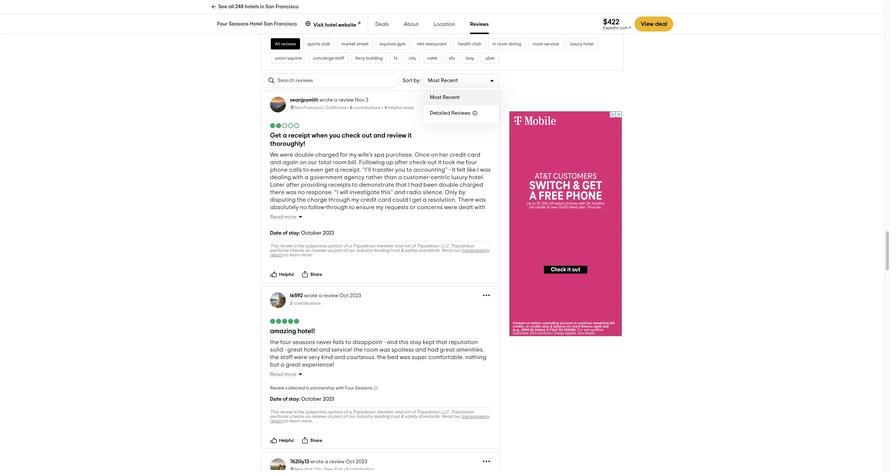 Task type: describe. For each thing, give the bounding box(es) containing it.
great down seasons on the bottom left of page
[[288, 345, 303, 351]]

was up the disputing
[[286, 188, 297, 194]]

collected
[[285, 384, 305, 389]]

super
[[412, 353, 427, 359]]

1 industry- from the top
[[356, 247, 374, 251]]

& for 2nd transparency report link from the bottom
[[401, 247, 404, 251]]

0 horizontal spatial get
[[325, 165, 334, 171]]

1 vertical spatial double
[[439, 180, 458, 186]]

reviews for 2nd transparency report link from the bottom
[[311, 247, 326, 251]]

tk592 link
[[290, 292, 303, 297]]

1 horizontal spatial card
[[467, 150, 481, 156]]

1 vertical spatial san
[[264, 21, 273, 27]]

square
[[287, 54, 302, 59]]

sports club
[[308, 40, 330, 44]]

or
[[410, 203, 416, 209]]

2 member from the top
[[377, 408, 394, 413]]

search image
[[268, 75, 275, 83]]

agency
[[344, 173, 365, 179]]

the down experience
[[298, 242, 304, 247]]

1 as from the top
[[327, 247, 332, 251]]

0 vertical spatial most recent
[[428, 76, 458, 81]]

was up hotel.
[[480, 165, 491, 171]]

2 opinion from the top
[[327, 408, 343, 413]]

2 this from the top
[[270, 408, 279, 413]]

transfer
[[373, 165, 394, 171]]

1 vertical spatial four
[[345, 384, 354, 389]]

four seasons hotel san francisco
[[217, 21, 297, 27]]

to down collected
[[284, 417, 288, 422]]

guest
[[373, 218, 388, 224]]

radio
[[407, 188, 422, 194]]

accounting"
[[414, 165, 448, 171]]

1 vertical spatial no
[[300, 203, 307, 209]]

sfo
[[449, 54, 455, 59]]

2 horizontal spatial with
[[475, 203, 486, 209]]

market street button
[[338, 36, 373, 48]]

review collected in partnership with four seasons
[[270, 384, 373, 389]]

trust for second transparency report link
[[391, 413, 400, 417]]

2 part from the top
[[333, 413, 342, 417]]

seanjpsmith wrote a review nov 3
[[290, 96, 369, 101]]

0 horizontal spatial charged
[[315, 150, 339, 156]]

recovery.
[[317, 210, 342, 216]]

concierge staff button
[[309, 51, 349, 62]]

room inside the four seasons never fails to disappoint - and this stay kept that reputation solid - great hotel and service! the room was spotless and had great amenities. the staff were very kind and courteous. the bed was super comfortable. nothing but a great experience!
[[364, 345, 378, 351]]

valet button
[[423, 51, 442, 62]]

4
[[384, 104, 387, 108]]

october for second transparency report link
[[301, 395, 322, 400]]

was up seemingly
[[423, 210, 434, 216]]

Search search field
[[278, 76, 332, 82]]

2 vertical spatial i
[[410, 195, 411, 201]]

review right 762lily13
[[329, 458, 345, 463]]

2 to learn more. from the top
[[283, 417, 313, 422]]

1 opinion from the top
[[327, 242, 343, 247]]

mkt
[[417, 40, 424, 44]]

will
[[340, 188, 348, 194]]

the up courteous. on the left bottom of page
[[354, 345, 363, 351]]

amazing hotel! link
[[270, 326, 315, 333]]

2023 inside tk592 wrote a review oct 2023 2 contributions
[[350, 292, 361, 297]]

mkt restaurant button
[[413, 36, 451, 48]]

1 horizontal spatial there
[[407, 210, 422, 216]]

1 vertical spatial francisco
[[274, 21, 297, 27]]

review down review
[[279, 408, 293, 413]]

uber
[[486, 54, 495, 59]]

a inside the four seasons never fails to disappoint - and this stay kept that reputation solid - great hotel and service! the room was spotless and had great amenities. the staff were very kind and courteous. the bed was super comfortable. nothing but a great experience!
[[281, 360, 284, 366]]

0 vertical spatial reviews
[[470, 22, 489, 27]]

0 vertical spatial contributions
[[353, 104, 381, 108]]

was up "bed"
[[380, 345, 390, 351]]

out inside we were double charged for my wife's spa purchase. once on her credit card and again on our total room bill. following up after check-out it took me four phone calls to even get a receipt. "i'll transfer you to accounting" - it felt like i was dealing with a government agency rather than a customer-centric luxury hotel. later after providing receipts to demonstrate that i had been double charged there was no response. "i will investigate this" and radio silence. only by disputing the charge through my credit card could i get a resolution. there was absolutely no follow-through to ensure my requests or concerns were dealt with and zero service recovery.    aside from that fiasco there was an awkward experience in the lobby area where a guest who was seemingly wearing only a robe
[[428, 158, 437, 164]]

that inside the four seasons never fails to disappoint - and this stay kept that reputation solid - great hotel and service! the room was spotless and had great amenities. the staff were very kind and courteous. the bed was super comfortable. nothing but a great experience!
[[436, 338, 448, 344]]

trust for 2nd transparency report link from the bottom
[[391, 247, 400, 251]]

reviews for second transparency report link
[[311, 413, 326, 417]]

room inside we were double charged for my wife's spa purchase. once on her credit card and again on our total room bill. following up after check-out it took me four phone calls to even get a receipt. "i'll transfer you to accounting" - it felt like i was dealing with a government agency rather than a customer-centric luxury hotel. later after providing receipts to demonstrate that i had been double charged there was no response. "i will investigate this" and radio silence. only by disputing the charge through my credit card could i get a resolution. there was absolutely no follow-through to ensure my requests or concerns were dealt with and zero service recovery.    aside from that fiasco there was an awkward experience in the lobby area where a guest who was seemingly wearing only a robe
[[333, 158, 347, 164]]

and inside get a receipt when you check out and review it thoroughly!
[[374, 131, 386, 137]]

0 vertical spatial recent
[[441, 76, 458, 81]]

2 learn from the top
[[289, 417, 300, 422]]

hotel for visit
[[325, 22, 337, 28]]

1 this review is the subjective opinion of a tripadvisor member and not of tripadvisor llc. tripadvisor performs checks on reviews as part of our industry-leading trust & safety standards. read our from the top
[[270, 242, 474, 251]]

2 this review is the subjective opinion of a tripadvisor member and not of tripadvisor llc. tripadvisor performs checks on reviews as part of our industry-leading trust & safety standards. read our from the top
[[270, 408, 474, 417]]

room inside "button"
[[497, 40, 508, 44]]

in right collected
[[306, 384, 310, 389]]

you inside get a receipt when you check out and review it thoroughly!
[[329, 131, 340, 137]]

hotel
[[250, 21, 263, 27]]

the left "bed"
[[377, 353, 386, 359]]

the four seasons never fails to disappoint - and this stay kept that reputation solid - great hotel and service! the room was spotless and had great amenities. the staff were very kind and courteous. the bed was super comfortable. nothing but a great experience!
[[270, 338, 486, 366]]

1 vertical spatial recent
[[443, 93, 460, 98]]

great up comfortable.
[[440, 345, 455, 351]]

stay
[[410, 338, 422, 344]]

to up customer-
[[407, 165, 412, 171]]

view deal
[[641, 21, 668, 27]]

1 vertical spatial reviews
[[452, 109, 471, 114]]

room inside button
[[533, 40, 543, 44]]

1 performs from the top
[[270, 247, 289, 251]]

0 vertical spatial san
[[266, 4, 275, 9]]

sports club button
[[303, 36, 335, 48]]

0 horizontal spatial there
[[270, 188, 285, 194]]

it inside get a receipt when you check out and review it thoroughly!
[[408, 131, 412, 137]]

all
[[228, 4, 234, 9]]

1 safety from the top
[[405, 247, 417, 251]]

1 horizontal spatial after
[[395, 158, 408, 164]]

detailed
[[430, 109, 450, 114]]

restaurant
[[425, 40, 447, 44]]

terrible
[[279, 3, 297, 8]]

market street
[[342, 40, 369, 44]]

the left charge
[[297, 195, 306, 201]]

popular
[[270, 25, 289, 30]]

2 vertical spatial -
[[285, 345, 286, 351]]

expedia.com
[[603, 26, 628, 30]]

service inside we were double charged for my wife's spa purchase. once on her credit card and again on our total room bill. following up after check-out it took me four phone calls to even get a receipt. "i'll transfer you to accounting" - it felt like i was dealing with a government agency rather than a customer-centric luxury hotel. later after providing receipts to demonstrate that i had been double charged there was no response. "i will investigate this" and radio silence. only by disputing the charge through my credit card could i get a resolution. there was absolutely no follow-through to ensure my requests or concerns were dealt with and zero service recovery.    aside from that fiasco there was an awkward experience in the lobby area where a guest who was seemingly wearing only a robe
[[296, 210, 315, 216]]

0 vertical spatial my
[[349, 150, 357, 156]]

check
[[342, 131, 360, 137]]

checks for 2nd transparency report link from the bottom
[[290, 247, 304, 251]]

2 vertical spatial my
[[376, 203, 384, 209]]

0 vertical spatial with
[[292, 173, 303, 179]]

1 learn from the top
[[289, 251, 300, 256]]

hotel inside the four seasons never fails to disappoint - and this stay kept that reputation solid - great hotel and service! the room was spotless and had great amenities. the staff were very kind and courteous. the bed was super comfortable. nothing but a great experience!
[[304, 345, 318, 351]]

0 vertical spatial most
[[428, 76, 440, 81]]

four inside the four seasons never fails to disappoint - and this stay kept that reputation solid - great hotel and service! the room was spotless and had great amenities. the staff were very kind and courteous. the bed was super comfortable. nothing but a great experience!
[[280, 338, 291, 344]]

when
[[312, 131, 328, 137]]

visit hotel website
[[314, 22, 356, 28]]

the up solid
[[270, 338, 279, 344]]

me
[[457, 158, 465, 164]]

checks for second transparency report link
[[290, 413, 304, 417]]

fails
[[333, 338, 344, 344]]

the left the lobby
[[308, 218, 317, 224]]

contributions inside tk592 wrote a review oct 2023 2 contributions
[[293, 299, 321, 304]]

1 vertical spatial were
[[444, 203, 457, 209]]

seanjpsmith
[[290, 96, 319, 101]]

2 standards. from the top
[[418, 413, 441, 417]]

ferry building
[[356, 54, 383, 59]]

1 horizontal spatial get
[[412, 195, 422, 201]]

only
[[445, 188, 458, 194]]

0 vertical spatial i
[[477, 165, 479, 171]]

hotel for luxury
[[584, 40, 594, 44]]

1 horizontal spatial with
[[336, 384, 344, 389]]

dining
[[509, 40, 522, 44]]

1 vertical spatial most
[[430, 93, 442, 98]]

luxury hotel
[[570, 40, 594, 44]]

2 more. from the top
[[301, 417, 313, 422]]

reviews inside button
[[281, 40, 296, 44]]

staff inside the four seasons never fails to disappoint - and this stay kept that reputation solid - great hotel and service! the room was spotless and had great amenities. the staff were very kind and courteous. the bed was super comfortable. nothing but a great experience!
[[280, 353, 293, 359]]

bay
[[466, 54, 474, 59]]

building
[[366, 54, 383, 59]]

tk592
[[290, 292, 303, 297]]

1 this from the top
[[270, 242, 279, 247]]

read more for get a receipt when you check out and review it thoroughly!
[[270, 213, 296, 218]]

but
[[270, 360, 279, 366]]

1 vertical spatial that
[[376, 210, 388, 216]]

mentions
[[290, 25, 311, 30]]

to right calls
[[303, 165, 309, 171]]

was right there
[[475, 195, 486, 201]]

to up the aside
[[349, 203, 355, 209]]

1 share from the top
[[310, 271, 322, 275]]

visit
[[314, 22, 324, 28]]

review inside get a receipt when you check out and review it thoroughly!
[[387, 131, 407, 137]]

1 vertical spatial after
[[286, 180, 300, 186]]

there
[[458, 195, 474, 201]]

equinox gym
[[380, 40, 406, 44]]

wrote for 762lily13
[[310, 458, 324, 463]]

date for 2nd transparency report link from the bottom
[[270, 229, 282, 234]]

1 vertical spatial through
[[326, 203, 348, 209]]

an
[[435, 210, 442, 216]]

kept
[[423, 338, 435, 344]]

zero
[[282, 210, 294, 216]]

even
[[310, 165, 323, 171]]

uber button
[[481, 51, 499, 62]]

1 vertical spatial card
[[378, 195, 391, 201]]

dealt
[[459, 203, 473, 209]]

1 vertical spatial i
[[408, 180, 410, 186]]

we were double charged for my wife's spa purchase. once on her credit card and again on our total room bill. following up after check-out it took me four phone calls to even get a receipt. "i'll transfer you to accounting" - it felt like i was dealing with a government agency rather than a customer-centric luxury hotel. later after providing receipts to demonstrate that i had been double charged there was no response. "i will investigate this" and radio silence. only by disputing the charge through my credit card could i get a resolution. there was absolutely no follow-through to ensure my requests or concerns were dealt with and zero service recovery.    aside from that fiasco there was an awkward experience in the lobby area where a guest who was seemingly wearing only a robe
[[270, 150, 491, 231]]

0 horizontal spatial four
[[217, 21, 228, 27]]

2 date of stay: october 2023 from the top
[[270, 395, 334, 400]]

2 llc. from the top
[[441, 408, 450, 413]]

0 vertical spatial double
[[294, 150, 314, 156]]

charge
[[307, 195, 327, 201]]

wrote for tk592
[[304, 292, 318, 297]]

awkward
[[443, 210, 468, 216]]

luxury inside button
[[570, 40, 583, 44]]

0 vertical spatial that
[[396, 180, 407, 186]]

dealing
[[270, 173, 291, 179]]

rather
[[366, 173, 383, 179]]

to down …
[[284, 251, 288, 256]]

was right who
[[402, 218, 413, 224]]

where
[[350, 218, 367, 224]]

absolutely
[[270, 203, 299, 209]]

by
[[459, 188, 466, 194]]

the down collected
[[298, 408, 304, 413]]

detailed reviews
[[430, 109, 471, 114]]

1 transparency from the top
[[462, 247, 489, 251]]

by:
[[414, 76, 421, 81]]

fs
[[394, 54, 398, 59]]

to down agency
[[352, 180, 358, 186]]

1 vertical spatial it
[[438, 158, 442, 164]]

a inside get a receipt when you check out and review it thoroughly!
[[283, 131, 287, 137]]

like
[[467, 165, 476, 171]]

to inside the four seasons never fails to disappoint - and this stay kept that reputation solid - great hotel and service! the room was spotless and had great amenities. the staff were very kind and courteous. the bed was super comfortable. nothing but a great experience!
[[346, 338, 351, 344]]

union
[[275, 54, 286, 59]]

1 not from the top
[[404, 242, 411, 247]]

& for second transparency report link
[[401, 413, 404, 417]]

lobby
[[319, 218, 334, 224]]

were inside the four seasons never fails to disappoint - and this stay kept that reputation solid - great hotel and service! the room was spotless and had great amenities. the staff were very kind and courteous. the bed was super comfortable. nothing but a great experience!
[[294, 353, 307, 359]]

only
[[466, 218, 478, 224]]

had inside we were double charged for my wife's spa purchase. once on her credit card and again on our total room bill. following up after check-out it took me four phone calls to even get a receipt. "i'll transfer you to accounting" - it felt like i was dealing with a government agency rather than a customer-centric luxury hotel. later after providing receipts to demonstrate that i had been double charged there was no response. "i will investigate this" and radio silence. only by disputing the charge through my credit card could i get a resolution. there was absolutely no follow-through to ensure my requests or concerns were dealt with and zero service recovery.    aside from that fiasco there was an awkward experience in the lobby area where a guest who was seemingly wearing only a robe
[[411, 180, 422, 186]]



Task type: locate. For each thing, give the bounding box(es) containing it.
more for get a receipt when you check out and review it thoroughly!
[[284, 213, 296, 218]]

1 vertical spatial my
[[352, 195, 359, 201]]

seasons down courteous. on the left bottom of page
[[355, 384, 373, 389]]

date of stay: october 2023 down experience
[[270, 229, 334, 234]]

0 horizontal spatial were
[[280, 150, 293, 156]]

0 horizontal spatial you
[[329, 131, 340, 137]]

2 performs from the top
[[270, 413, 289, 417]]

four right partnership
[[345, 384, 354, 389]]

1 horizontal spatial credit
[[450, 150, 466, 156]]

0 horizontal spatial that
[[376, 210, 388, 216]]

had down customer-
[[411, 180, 422, 186]]

2 subjective from the top
[[305, 408, 326, 413]]

club inside button
[[321, 40, 330, 44]]

my up bill.
[[349, 150, 357, 156]]

leading for second transparency report link
[[374, 413, 390, 417]]

review up 8
[[339, 96, 354, 101]]

wrote right seanjpsmith
[[320, 96, 333, 101]]

stay: down collected
[[289, 395, 300, 400]]

…
[[283, 225, 287, 231]]

1 vertical spatial checks
[[290, 413, 304, 417]]

2 trust from the top
[[391, 413, 400, 417]]

2 & from the top
[[401, 413, 404, 417]]

0 horizontal spatial hotel
[[304, 345, 318, 351]]

1 vertical spatial wrote
[[304, 292, 318, 297]]

luxury down the "felt"
[[452, 173, 468, 179]]

room left dining
[[497, 40, 508, 44]]

1 horizontal spatial contributions
[[353, 104, 381, 108]]

that up guest
[[376, 210, 388, 216]]

you up than on the top left of the page
[[395, 165, 405, 171]]

performs down robe
[[270, 247, 289, 251]]

had inside the four seasons never fails to disappoint - and this stay kept that reputation solid - great hotel and service! the room was spotless and had great amenities. the staff were very kind and courteous. the bed was super comfortable. nothing but a great experience!
[[428, 345, 439, 351]]

hotel inside visit hotel website link
[[325, 22, 337, 28]]

2 date from the top
[[270, 395, 282, 400]]

was down spotless
[[400, 353, 411, 359]]

concierge
[[313, 54, 334, 59]]

0 vertical spatial member
[[377, 242, 394, 247]]

2 industry- from the top
[[356, 413, 374, 417]]

checks
[[290, 247, 304, 251], [290, 413, 304, 417]]

in inside "button"
[[493, 40, 496, 44]]

hotel inside luxury hotel button
[[584, 40, 594, 44]]

this down robe
[[270, 242, 279, 247]]

1 llc. from the top
[[441, 242, 450, 247]]

club right sports
[[321, 40, 330, 44]]

0 vertical spatial there
[[270, 188, 285, 194]]

1 vertical spatial industry-
[[356, 413, 374, 417]]

1 stay: from the top
[[289, 229, 300, 234]]

0 vertical spatial it
[[408, 131, 412, 137]]

is
[[294, 242, 297, 247], [294, 408, 297, 413]]

wife's
[[358, 150, 373, 156]]

2 helpful from the top
[[279, 437, 294, 441]]

out inside get a receipt when you check out and review it thoroughly!
[[362, 131, 372, 137]]

as
[[327, 247, 332, 251], [327, 413, 332, 417]]

2 more from the top
[[284, 370, 296, 376]]

were up again
[[280, 150, 293, 156]]

learn
[[289, 251, 300, 256], [289, 417, 300, 422]]

review
[[339, 96, 354, 101], [387, 131, 407, 137], [279, 242, 293, 247], [323, 292, 339, 297], [279, 408, 293, 413], [329, 458, 345, 463]]

1 report from the top
[[270, 251, 283, 256]]

requests
[[385, 203, 409, 209]]

out
[[362, 131, 372, 137], [428, 158, 437, 164]]

1 vertical spatial with
[[475, 203, 486, 209]]

more for amazing hotel!
[[284, 370, 296, 376]]

1 october from the top
[[301, 229, 322, 234]]

transparency report for 2nd transparency report link from the bottom
[[270, 247, 489, 256]]

0 horizontal spatial seasons
[[229, 21, 249, 27]]

0 horizontal spatial -
[[285, 345, 286, 351]]

1 subjective from the top
[[305, 242, 326, 247]]

1 horizontal spatial seasons
[[355, 384, 373, 389]]

seasons
[[293, 338, 315, 344]]

read more down but
[[270, 370, 296, 376]]

1 transparency report from the top
[[270, 247, 489, 256]]

762lily13 wrote a review oct 2023
[[290, 458, 367, 463]]

2 share from the top
[[310, 437, 322, 441]]

0 vertical spatial no
[[298, 188, 305, 194]]

reviews up health club
[[470, 22, 489, 27]]

learn down experience
[[289, 251, 300, 256]]

2 horizontal spatial were
[[444, 203, 457, 209]]

location
[[434, 22, 455, 27]]

health club button
[[454, 36, 486, 48]]

2 safety from the top
[[405, 413, 417, 417]]

luxury inside we were double charged for my wife's spa purchase. once on her credit card and again on our total room bill. following up after check-out it took me four phone calls to even get a receipt. "i'll transfer you to accounting" - it felt like i was dealing with a government agency rather than a customer-centric luxury hotel. later after providing receipts to demonstrate that i had been double charged there was no response. "i will investigate this" and radio silence. only by disputing the charge through my credit card could i get a resolution. there was absolutely no follow-through to ensure my requests or concerns were dealt with and zero service recovery.    aside from that fiasco there was an awkward experience in the lobby area where a guest who was seemingly wearing only a robe
[[452, 173, 468, 179]]

is down collected
[[294, 408, 297, 413]]

2 horizontal spatial hotel
[[584, 40, 594, 44]]

8
[[350, 104, 352, 108]]

opinion down area
[[327, 242, 343, 247]]

2 checks from the top
[[290, 413, 304, 417]]

wrote inside tk592 wrote a review oct 2023 2 contributions
[[304, 292, 318, 297]]

club for sports club
[[321, 40, 330, 44]]

courteous.
[[347, 353, 376, 359]]

1 vertical spatial report
[[270, 417, 283, 422]]

0 vertical spatial were
[[280, 150, 293, 156]]

1 date of stay: october 2023 from the top
[[270, 229, 334, 234]]

0 horizontal spatial service
[[296, 210, 315, 216]]

credit
[[450, 150, 466, 156], [361, 195, 377, 201]]

up
[[386, 158, 393, 164]]

card
[[467, 150, 481, 156], [378, 195, 391, 201]]

with right partnership
[[336, 384, 344, 389]]

2 october from the top
[[301, 395, 322, 400]]

1 vertical spatial opinion
[[327, 408, 343, 413]]

double up again
[[294, 150, 314, 156]]

phone
[[270, 165, 288, 171]]

you inside we were double charged for my wife's spa purchase. once on her credit card and again on our total room bill. following up after check-out it took me four phone calls to even get a receipt. "i'll transfer you to accounting" - it felt like i was dealing with a government agency rather than a customer-centric luxury hotel. later after providing receipts to demonstrate that i had been double charged there was no response. "i will investigate this" and radio silence. only by disputing the charge through my credit card could i get a resolution. there was absolutely no follow-through to ensure my requests or concerns were dealt with and zero service recovery.    aside from that fiasco there was an awkward experience in the lobby area where a guest who was seemingly wearing only a robe
[[395, 165, 405, 171]]

her
[[439, 150, 449, 156]]

get down the radio at left top
[[412, 195, 422, 201]]

0 vertical spatial after
[[395, 158, 408, 164]]

2 report from the top
[[270, 417, 283, 422]]

date for second transparency report link
[[270, 395, 282, 400]]

had down kept
[[428, 345, 439, 351]]

0 horizontal spatial after
[[286, 180, 300, 186]]

in inside we were double charged for my wife's spa purchase. once on her credit card and again on our total room bill. following up after check-out it took me four phone calls to even get a receipt. "i'll transfer you to accounting" - it felt like i was dealing with a government agency rather than a customer-centric luxury hotel. later after providing receipts to demonstrate that i had been double charged there was no response. "i will investigate this" and radio silence. only by disputing the charge through my credit card could i get a resolution. there was absolutely no follow-through to ensure my requests or concerns were dealt with and zero service recovery.    aside from that fiasco there was an awkward experience in the lobby area where a guest who was seemingly wearing only a robe
[[302, 218, 307, 224]]

that
[[396, 180, 407, 186], [376, 210, 388, 216], [436, 338, 448, 344]]

1 contribution
[[346, 466, 374, 470]]

the up but
[[270, 353, 279, 359]]

in room dining button
[[489, 36, 526, 48]]

after down dealing
[[286, 180, 300, 186]]

charged up total
[[315, 150, 339, 156]]

this down review
[[270, 408, 279, 413]]

as down the lobby
[[327, 247, 332, 251]]

recent up detailed reviews
[[443, 93, 460, 98]]

in right experience
[[302, 218, 307, 224]]

about
[[404, 22, 419, 27]]

2 horizontal spatial it
[[452, 165, 456, 171]]

subjective for second transparency report link
[[305, 408, 326, 413]]

oct
[[340, 292, 349, 297], [346, 458, 355, 463]]

mkt restaurant
[[417, 40, 447, 44]]

0 vertical spatial is
[[294, 242, 297, 247]]

0 vertical spatial hotel
[[325, 22, 337, 28]]

our inside we were double charged for my wife's spa purchase. once on her credit card and again on our total room bill. following up after check-out it took me four phone calls to even get a receipt. "i'll transfer you to accounting" - it felt like i was dealing with a government agency rather than a customer-centric luxury hotel. later after providing receipts to demonstrate that i had been double charged there was no response. "i will investigate this" and radio silence. only by disputing the charge through my credit card could i get a resolution. there was absolutely no follow-through to ensure my requests or concerns were dealt with and zero service recovery.    aside from that fiasco there was an awkward experience in the lobby area where a guest who was seemingly wearing only a robe
[[308, 158, 317, 164]]

1 date from the top
[[270, 229, 282, 234]]

1 vertical spatial this review is the subjective opinion of a tripadvisor member and not of tripadvisor llc. tripadvisor performs checks on reviews as part of our industry-leading trust & safety standards. read our
[[270, 408, 474, 417]]

in right hotels
[[260, 4, 264, 9]]

hotels
[[245, 4, 259, 9]]

2 not from the top
[[404, 408, 411, 413]]

1 read more from the top
[[270, 213, 296, 218]]

1 horizontal spatial had
[[428, 345, 439, 351]]

staff
[[335, 54, 344, 59], [280, 353, 293, 359]]

1 horizontal spatial service
[[544, 40, 559, 44]]

website
[[338, 22, 356, 28]]

1 leading from the top
[[374, 247, 390, 251]]

review inside tk592 wrote a review oct 2023 2 contributions
[[323, 292, 339, 297]]

- down took
[[449, 165, 451, 171]]

0 vertical spatial luxury
[[570, 40, 583, 44]]

0 vertical spatial through
[[329, 195, 350, 201]]

0 vertical spatial francisco
[[276, 4, 299, 9]]

you right "when"
[[329, 131, 340, 137]]

1 vertical spatial is
[[294, 408, 297, 413]]

0 vertical spatial report
[[270, 251, 283, 256]]

1 vertical spatial this
[[270, 408, 279, 413]]

wrote right 762lily13 link at left
[[310, 458, 324, 463]]

spotless
[[392, 345, 414, 351]]

report for second transparency report link
[[270, 417, 283, 422]]

subjective down review collected in partnership with four seasons in the left bottom of the page
[[305, 408, 326, 413]]

0 horizontal spatial club
[[321, 40, 330, 44]]

1 vertical spatial staff
[[280, 353, 293, 359]]

centric
[[431, 173, 450, 179]]

wrote right tk592 "link"
[[304, 292, 318, 297]]

1 horizontal spatial club
[[472, 40, 481, 44]]

tk592 wrote a review oct 2023 2 contributions
[[290, 292, 361, 304]]

in room dining
[[493, 40, 522, 44]]

1 vertical spatial transparency
[[462, 413, 489, 417]]

0 vertical spatial read more
[[270, 213, 296, 218]]

government
[[310, 173, 343, 179]]

october for 2nd transparency report link from the bottom
[[301, 229, 322, 234]]

valet
[[428, 54, 438, 59]]

it up the 'purchase.'
[[408, 131, 412, 137]]

recent
[[441, 76, 458, 81], [443, 93, 460, 98]]

checks down collected
[[290, 413, 304, 417]]

providing
[[301, 180, 327, 186]]

very
[[309, 353, 320, 359]]

report for 2nd transparency report link from the bottom
[[270, 251, 283, 256]]

four inside we were double charged for my wife's spa purchase. once on her credit card and again on our total room bill. following up after check-out it took me four phone calls to even get a receipt. "i'll transfer you to accounting" - it felt like i was dealing with a government agency rather than a customer-centric luxury hotel. later after providing receipts to demonstrate that i had been double charged there was no response. "i will investigate this" and radio silence. only by disputing the charge through my credit card could i get a resolution. there was absolutely no follow-through to ensure my requests or concerns were dealt with and zero service recovery.    aside from that fiasco there was an awkward experience in the lobby area where a guest who was seemingly wearing only a robe
[[466, 158, 477, 164]]

1 trust from the top
[[391, 247, 400, 251]]

2 transparency report link from the top
[[270, 413, 489, 422]]

1 horizontal spatial hotel
[[325, 22, 337, 28]]

luxury
[[570, 40, 583, 44], [452, 173, 468, 179]]

review up the 'purchase.'
[[387, 131, 407, 137]]

wrote for seanjpsmith
[[320, 96, 333, 101]]

1 vertical spatial charged
[[460, 180, 483, 186]]

reviews down the lobby
[[311, 247, 326, 251]]

reviews down review collected in partnership with four seasons in the left bottom of the page
[[311, 413, 326, 417]]

october
[[301, 229, 322, 234], [301, 395, 322, 400]]

read more down absolutely
[[270, 213, 296, 218]]

0 horizontal spatial it
[[408, 131, 412, 137]]

- inside we were double charged for my wife's spa purchase. once on her credit card and again on our total room bill. following up after check-out it took me four phone calls to even get a receipt. "i'll transfer you to accounting" - it felt like i was dealing with a government agency rather than a customer-centric luxury hotel. later after providing receipts to demonstrate that i had been double charged there was no response. "i will investigate this" and radio silence. only by disputing the charge through my credit card could i get a resolution. there was absolutely no follow-through to ensure my requests or concerns were dealt with and zero service recovery.    aside from that fiasco there was an awkward experience in the lobby area where a guest who was seemingly wearing only a robe
[[449, 165, 451, 171]]

0 vertical spatial safety
[[405, 247, 417, 251]]

0 vertical spatial you
[[329, 131, 340, 137]]

to right fails
[[346, 338, 351, 344]]

1 vertical spatial had
[[428, 345, 439, 351]]

part down partnership
[[333, 413, 342, 417]]

in up uber button
[[493, 40, 496, 44]]

1 vertical spatial more
[[284, 370, 296, 376]]

1 vertical spatial transparency report link
[[270, 413, 489, 422]]

2 transparency from the top
[[462, 413, 489, 417]]

advertisement region
[[510, 110, 622, 335]]

get
[[270, 131, 281, 137]]

2 club from the left
[[472, 40, 481, 44]]

1 vertical spatial hotel
[[584, 40, 594, 44]]

date of stay: october 2023 down collected
[[270, 395, 334, 400]]

transparency report for second transparency report link
[[270, 413, 489, 422]]

most
[[428, 76, 440, 81], [430, 93, 442, 98]]

contributions down tk592 "link"
[[293, 299, 321, 304]]

1 horizontal spatial out
[[428, 158, 437, 164]]

oct inside tk592 wrote a review oct 2023 2 contributions
[[340, 292, 349, 297]]

card down "this""
[[378, 195, 391, 201]]

0 vertical spatial this review is the subjective opinion of a tripadvisor member and not of tripadvisor llc. tripadvisor performs checks on reviews as part of our industry-leading trust & safety standards. read our
[[270, 242, 474, 251]]

this review is the subjective opinion of a tripadvisor member and not of tripadvisor llc. tripadvisor performs checks on reviews as part of our industry-leading trust & safety standards. read our
[[270, 242, 474, 251], [270, 408, 474, 417]]

0 vertical spatial llc.
[[441, 242, 450, 247]]

a inside tk592 wrote a review oct 2023 2 contributions
[[319, 292, 322, 297]]

0 vertical spatial share
[[310, 271, 322, 275]]

there down the or
[[407, 210, 422, 216]]

deals
[[376, 22, 389, 27]]

762lily13 link
[[290, 458, 309, 463]]

0 vertical spatial four
[[466, 158, 477, 164]]

seasons down 248
[[229, 21, 249, 27]]

0 horizontal spatial with
[[292, 173, 303, 179]]

subjective down the lobby
[[305, 242, 326, 247]]

comfortable.
[[429, 353, 464, 359]]

0 vertical spatial stay:
[[289, 229, 300, 234]]

staff inside button
[[335, 54, 344, 59]]

- right solid
[[285, 345, 286, 351]]

1 is from the top
[[294, 242, 297, 247]]

1 vertical spatial transparency report
[[270, 413, 489, 422]]

great right but
[[286, 360, 301, 366]]

2 leading from the top
[[374, 413, 390, 417]]

service inside button
[[544, 40, 559, 44]]

i up the radio at left top
[[408, 180, 410, 186]]

staff right concierge
[[335, 54, 344, 59]]

it left the "felt"
[[452, 165, 456, 171]]

safety
[[405, 247, 417, 251], [405, 413, 417, 417]]

oct for tk592 wrote a review oct 2023 2 contributions
[[340, 292, 349, 297]]

1 part from the top
[[333, 247, 342, 251]]

oct for 762lily13 wrote a review oct 2023
[[346, 458, 355, 463]]

2 is from the top
[[294, 408, 297, 413]]

to learn more. down …
[[283, 251, 313, 256]]

as down partnership
[[327, 413, 332, 417]]

stay:
[[289, 229, 300, 234], [289, 395, 300, 400]]

room right dining
[[533, 40, 543, 44]]

recent down sfo button
[[441, 76, 458, 81]]

1 horizontal spatial that
[[396, 180, 407, 186]]

1 vertical spatial read more
[[270, 370, 296, 376]]

review down …
[[279, 242, 293, 247]]

staff down solid
[[280, 353, 293, 359]]

2 stay: from the top
[[289, 395, 300, 400]]

1 vertical spatial -
[[384, 338, 386, 344]]

reviews right all
[[281, 40, 296, 44]]

my right ensure
[[376, 203, 384, 209]]

2 read more from the top
[[270, 370, 296, 376]]

more up collected
[[284, 370, 296, 376]]

october down the lobby
[[301, 229, 322, 234]]

club right health
[[472, 40, 481, 44]]

from
[[363, 210, 375, 216]]

0 vertical spatial four
[[217, 21, 228, 27]]

share up 762lily13 wrote a review oct 2023
[[310, 437, 322, 441]]

1 & from the top
[[401, 247, 404, 251]]

again
[[282, 158, 298, 164]]

receipt.
[[340, 165, 361, 171]]

2 vertical spatial hotel
[[304, 345, 318, 351]]

llc.
[[441, 242, 450, 247], [441, 408, 450, 413]]

kind
[[322, 353, 333, 359]]

francisco up popular mentions
[[276, 4, 299, 9]]

1
[[346, 466, 348, 470]]

health club
[[458, 40, 481, 44]]

1 vertical spatial get
[[412, 195, 422, 201]]

contributions
[[353, 104, 381, 108], [293, 299, 321, 304]]

1 more from the top
[[284, 213, 296, 218]]

report down review
[[270, 417, 283, 422]]

1 vertical spatial not
[[404, 408, 411, 413]]

to learn more. down collected
[[283, 417, 313, 422]]

0 vertical spatial out
[[362, 131, 372, 137]]

charged down hotel.
[[460, 180, 483, 186]]

read more for amazing hotel!
[[270, 370, 296, 376]]

1 vertical spatial four
[[280, 338, 291, 344]]

2 transparency report from the top
[[270, 413, 489, 422]]

1 vertical spatial october
[[301, 395, 322, 400]]

ensure
[[356, 203, 375, 209]]

leading for 2nd transparency report link from the bottom
[[374, 247, 390, 251]]

equinox
[[380, 40, 396, 44]]

1 checks from the top
[[290, 247, 304, 251]]

been
[[424, 180, 438, 186]]

it down her
[[438, 158, 442, 164]]

san
[[266, 4, 275, 9], [264, 21, 273, 27]]

1 horizontal spatial were
[[294, 353, 307, 359]]

after down the 'purchase.'
[[395, 158, 408, 164]]

1 vertical spatial you
[[395, 165, 405, 171]]

read more
[[270, 213, 296, 218], [270, 370, 296, 376]]

sports
[[308, 40, 320, 44]]

1 member from the top
[[377, 242, 394, 247]]

through down '"i'
[[329, 195, 350, 201]]

1 vertical spatial date of stay: october 2023
[[270, 395, 334, 400]]

view
[[641, 21, 654, 27]]

this
[[399, 338, 409, 344]]

1 vertical spatial credit
[[361, 195, 377, 201]]

i up the or
[[410, 195, 411, 201]]

club inside "button"
[[472, 40, 481, 44]]

1 vertical spatial helpful
[[279, 437, 294, 441]]

more down absolutely
[[284, 213, 296, 218]]

room service button
[[529, 36, 563, 48]]

club for health club
[[472, 40, 481, 44]]

total
[[319, 158, 332, 164]]

aside
[[346, 210, 361, 216]]

0 vertical spatial transparency report link
[[270, 247, 489, 256]]

1 vertical spatial &
[[401, 413, 404, 417]]

helpful
[[279, 271, 294, 275], [279, 437, 294, 441]]

hotel
[[325, 22, 337, 28], [584, 40, 594, 44], [304, 345, 318, 351]]

1 vertical spatial stay:
[[289, 395, 300, 400]]

0 vertical spatial transparency
[[462, 247, 489, 251]]

1 helpful from the top
[[279, 271, 294, 275]]

1 more. from the top
[[301, 251, 313, 256]]

2 vertical spatial with
[[336, 384, 344, 389]]

performs
[[270, 247, 289, 251], [270, 413, 289, 417]]

sort
[[403, 76, 413, 81]]

report down robe
[[270, 251, 283, 256]]

in
[[260, 4, 264, 9], [493, 40, 496, 44], [302, 218, 307, 224], [306, 384, 310, 389]]

0 vertical spatial to learn more.
[[283, 251, 313, 256]]

1 vertical spatial most recent
[[430, 93, 460, 98]]

1 standards. from the top
[[418, 247, 441, 251]]

october down review collected in partnership with four seasons in the left bottom of the page
[[301, 395, 322, 400]]

luxury right room service button
[[570, 40, 583, 44]]

is down experience
[[294, 242, 297, 247]]

reputation
[[449, 338, 478, 344]]

later
[[270, 180, 285, 186]]

amazing hotel!
[[270, 326, 315, 333]]

that right kept
[[436, 338, 448, 344]]

0 vertical spatial this
[[270, 242, 279, 247]]

could
[[393, 195, 408, 201]]

1 transparency report link from the top
[[270, 247, 489, 256]]

market
[[342, 40, 356, 44]]

concerns
[[417, 203, 443, 209]]

room down for
[[333, 158, 347, 164]]

1 horizontal spatial you
[[395, 165, 405, 171]]

credit up ensure
[[361, 195, 377, 201]]

my down investigate in the top of the page
[[352, 195, 359, 201]]

0 vertical spatial leading
[[374, 247, 390, 251]]

2 as from the top
[[327, 413, 332, 417]]

no down providing
[[298, 188, 305, 194]]

subjective for 2nd transparency report link from the bottom
[[305, 242, 326, 247]]

1 to learn more. from the top
[[283, 251, 313, 256]]

1 vertical spatial reviews
[[311, 247, 326, 251]]

1 club from the left
[[321, 40, 330, 44]]

get a receipt when you check out and review it thoroughly!
[[270, 131, 412, 146]]

street
[[357, 40, 369, 44]]



Task type: vqa. For each thing, say whether or not it's contained in the screenshot.
Tue related to 4
no



